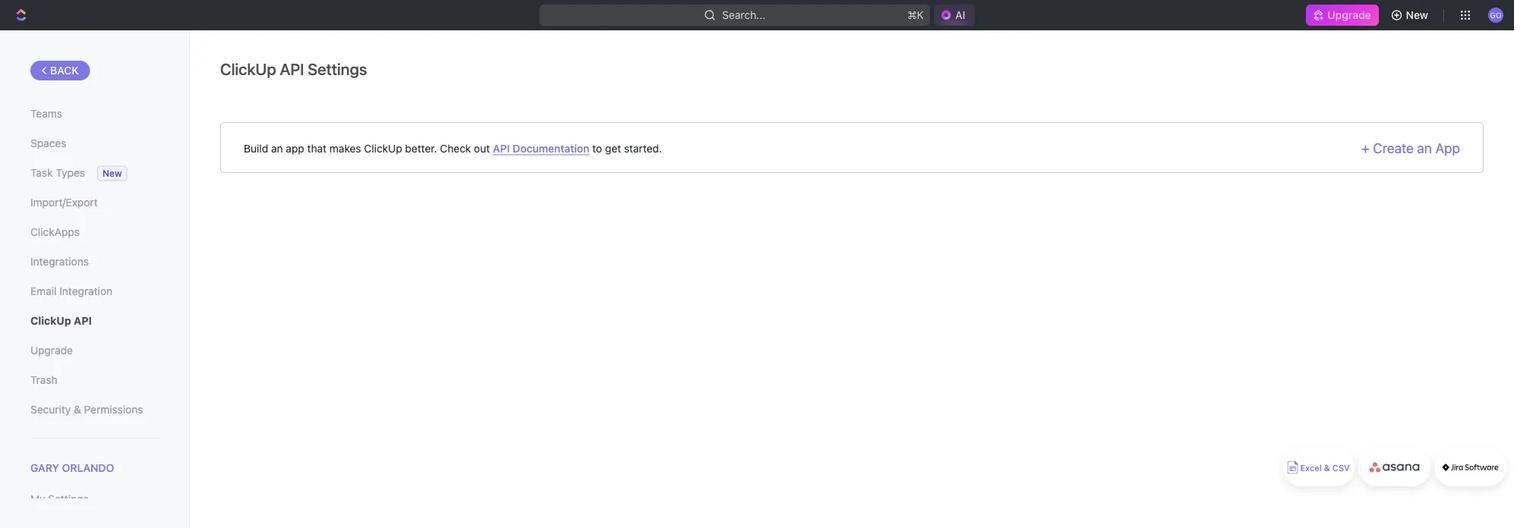 Task type: vqa. For each thing, say whether or not it's contained in the screenshot.
Space, , element inside the Sidebar navigation
no



Task type: locate. For each thing, give the bounding box(es) containing it.
excel & csv
[[1300, 464, 1350, 473]]

clickup for clickup api settings
[[220, 59, 276, 78]]

spaces
[[30, 137, 66, 150]]

upgrade link up trash link
[[30, 338, 159, 364]]

that
[[307, 142, 327, 155]]

1 horizontal spatial upgrade
[[1328, 9, 1371, 21]]

& right security
[[74, 404, 81, 416]]

0 horizontal spatial upgrade link
[[30, 338, 159, 364]]

2 vertical spatial clickup
[[30, 315, 71, 327]]

build
[[244, 142, 268, 155]]

1 horizontal spatial new
[[1406, 9, 1428, 21]]

upgrade up trash
[[30, 344, 73, 357]]

csv
[[1332, 464, 1350, 473]]

create
[[1373, 140, 1414, 156]]

0 horizontal spatial api
[[74, 315, 92, 327]]

app
[[286, 142, 304, 155]]

teams
[[30, 107, 62, 120]]

+
[[1361, 140, 1370, 156]]

clickup api link
[[30, 308, 159, 334]]

security & permissions
[[30, 404, 143, 416]]

an
[[1417, 140, 1432, 156], [271, 142, 283, 155]]

& for security
[[74, 404, 81, 416]]

& for excel
[[1324, 464, 1330, 473]]

0 horizontal spatial clickup
[[30, 315, 71, 327]]

gary orlando
[[30, 462, 114, 475]]

1 horizontal spatial &
[[1324, 464, 1330, 473]]

0 vertical spatial &
[[74, 404, 81, 416]]

& left csv
[[1324, 464, 1330, 473]]

1 vertical spatial clickup
[[364, 142, 402, 155]]

0 vertical spatial upgrade
[[1328, 9, 1371, 21]]

⌘k
[[907, 9, 924, 21]]

2 horizontal spatial api
[[493, 142, 510, 155]]

1 vertical spatial settings
[[48, 493, 89, 506]]

1 horizontal spatial clickup
[[220, 59, 276, 78]]

import/export
[[30, 196, 98, 209]]

1 vertical spatial upgrade link
[[30, 338, 159, 364]]

ai button
[[934, 5, 974, 26]]

new inside button
[[1406, 9, 1428, 21]]

0 horizontal spatial an
[[271, 142, 283, 155]]

upgrade left new button at the top right
[[1328, 9, 1371, 21]]

settings
[[308, 59, 367, 78], [48, 493, 89, 506]]

1 horizontal spatial settings
[[308, 59, 367, 78]]

clickup for clickup api
[[30, 315, 71, 327]]

get
[[605, 142, 621, 155]]

0 vertical spatial new
[[1406, 9, 1428, 21]]

&
[[74, 404, 81, 416], [1324, 464, 1330, 473]]

1 horizontal spatial upgrade link
[[1306, 5, 1379, 26]]

teams link
[[30, 101, 159, 127]]

clickup
[[220, 59, 276, 78], [364, 142, 402, 155], [30, 315, 71, 327]]

1 vertical spatial &
[[1324, 464, 1330, 473]]

api for clickup api settings
[[280, 59, 304, 78]]

started.
[[624, 142, 662, 155]]

1 vertical spatial new
[[102, 168, 122, 179]]

1 horizontal spatial api
[[280, 59, 304, 78]]

+ create an app
[[1361, 140, 1460, 156]]

search...
[[722, 9, 766, 21]]

go button
[[1484, 3, 1508, 27]]

0 vertical spatial settings
[[308, 59, 367, 78]]

0 horizontal spatial settings
[[48, 493, 89, 506]]

better.
[[405, 142, 437, 155]]

go
[[1490, 10, 1502, 19]]

email
[[30, 285, 57, 298]]

0 horizontal spatial &
[[74, 404, 81, 416]]

integrations
[[30, 256, 89, 268]]

new
[[1406, 9, 1428, 21], [102, 168, 122, 179]]

api
[[280, 59, 304, 78], [493, 142, 510, 155], [74, 315, 92, 327]]

back
[[50, 64, 79, 77]]

upgrade link
[[1306, 5, 1379, 26], [30, 338, 159, 364]]

0 vertical spatial clickup
[[220, 59, 276, 78]]

upgrade link left new button at the top right
[[1306, 5, 1379, 26]]

1 vertical spatial upgrade
[[30, 344, 73, 357]]

spaces link
[[30, 131, 159, 156]]

excel
[[1300, 464, 1322, 473]]

my
[[30, 493, 45, 506]]

security
[[30, 404, 71, 416]]

upgrade
[[1328, 9, 1371, 21], [30, 344, 73, 357]]

2 vertical spatial api
[[74, 315, 92, 327]]

0 vertical spatial api
[[280, 59, 304, 78]]

0 horizontal spatial upgrade
[[30, 344, 73, 357]]

my settings link
[[30, 487, 159, 513]]



Task type: describe. For each thing, give the bounding box(es) containing it.
excel & csv link
[[1282, 449, 1355, 487]]

to
[[592, 142, 602, 155]]

out
[[474, 142, 490, 155]]

trash
[[30, 374, 57, 386]]

permissions
[[84, 404, 143, 416]]

orlando
[[62, 462, 114, 475]]

0 vertical spatial upgrade link
[[1306, 5, 1379, 26]]

app
[[1435, 140, 1460, 156]]

api documentation link
[[493, 142, 589, 155]]

1 vertical spatial api
[[493, 142, 510, 155]]

makes
[[329, 142, 361, 155]]

task types
[[30, 167, 85, 179]]

check
[[440, 142, 471, 155]]

my settings
[[30, 493, 89, 506]]

clickup api settings
[[220, 59, 367, 78]]

1 horizontal spatial an
[[1417, 140, 1432, 156]]

types
[[56, 167, 85, 179]]

new button
[[1385, 3, 1437, 27]]

gary
[[30, 462, 59, 475]]

integration
[[59, 285, 112, 298]]

2 horizontal spatial clickup
[[364, 142, 402, 155]]

trash link
[[30, 367, 159, 393]]

0 horizontal spatial new
[[102, 168, 122, 179]]

task
[[30, 167, 53, 179]]

clickapps
[[30, 226, 80, 238]]

import/export link
[[30, 190, 159, 216]]

email integration
[[30, 285, 112, 298]]

build an app that makes clickup better. check out api documentation to get started.
[[244, 142, 662, 155]]

api for clickup api
[[74, 315, 92, 327]]

clickapps link
[[30, 219, 159, 245]]

back link
[[30, 61, 90, 80]]

email integration link
[[30, 279, 159, 304]]

documentation
[[513, 142, 589, 155]]

security & permissions link
[[30, 397, 159, 423]]

integrations link
[[30, 249, 159, 275]]

clickup api
[[30, 315, 92, 327]]

ai
[[955, 9, 965, 21]]



